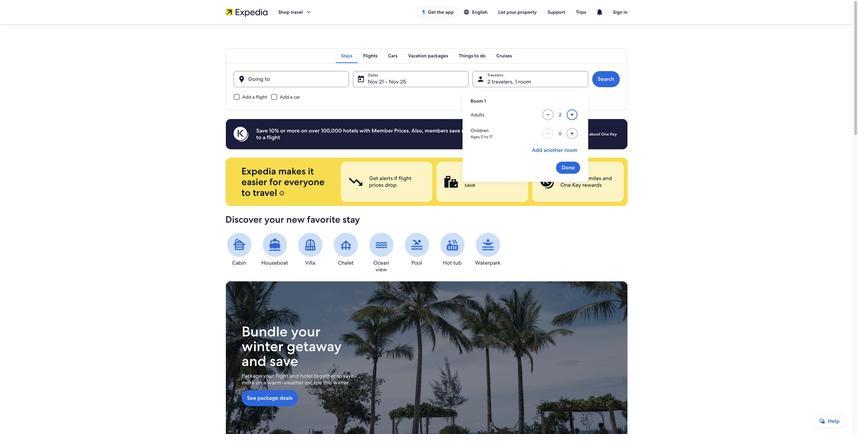Task type: describe. For each thing, give the bounding box(es) containing it.
with
[[360, 127, 371, 134]]

hot tub button
[[439, 233, 466, 266]]

pool button
[[403, 233, 431, 266]]

flight inside bundle flight + hotel to save
[[483, 175, 496, 182]]

2 out of 3 element
[[437, 162, 528, 202]]

package
[[257, 395, 278, 402]]

expedia logo image
[[226, 7, 268, 17]]

flight inside save 10% or more on over 100,000 hotels with member prices. also, members save up to 30% when you add a hotel to a flight
[[267, 134, 280, 141]]

property
[[518, 9, 537, 15]]

chalet
[[338, 259, 354, 266]]

100,000
[[321, 127, 342, 134]]

tub
[[454, 259, 462, 266]]

drop
[[385, 181, 397, 189]]

get the app
[[428, 9, 454, 15]]

houseboat
[[261, 259, 288, 266]]

travelers,
[[492, 78, 514, 85]]

bundle your winter getaway and save main content
[[0, 24, 854, 434]]

things to do
[[459, 53, 486, 59]]

houseboat button
[[261, 233, 289, 266]]

expedia
[[242, 165, 276, 177]]

save inside bundle flight + hotel to save
[[465, 181, 475, 189]]

villa
[[305, 259, 315, 266]]

getaway
[[287, 337, 342, 356]]

flights
[[363, 53, 378, 59]]

1 nov from the left
[[368, 78, 378, 85]]

view
[[376, 266, 387, 273]]

flight inside bundle your winter getaway and save package your flight and hotel together to save more on a warm-weather escape this winter.
[[275, 372, 288, 379]]

small image
[[464, 9, 470, 15]]

your for list
[[507, 9, 517, 15]]

1 horizontal spatial one
[[601, 131, 609, 137]]

discover your new favorite stay
[[226, 213, 360, 225]]

if
[[394, 175, 397, 182]]

increase the number of adults in room 1 image
[[569, 112, 577, 117]]

hotels
[[343, 127, 358, 134]]

trips link
[[571, 6, 592, 18]]

21
[[379, 78, 384, 85]]

vacation
[[408, 53, 427, 59]]

on inside save 10% or more on over 100,000 hotels with member prices. also, members save up to 30% when you add a hotel to a flight
[[301, 127, 308, 134]]

tab list inside bundle your winter getaway and save 'main content'
[[226, 48, 628, 63]]

alerts
[[380, 175, 393, 182]]

hotel inside save 10% or more on over 100,000 hotels with member prices. also, members save up to 30% when you add a hotel to a flight
[[529, 127, 542, 134]]

it
[[308, 165, 314, 177]]

get for get the app
[[428, 9, 436, 15]]

to inside things to do link
[[475, 53, 479, 59]]

list your property link
[[493, 6, 543, 18]]

english
[[472, 9, 488, 15]]

save inside save 10% or more on over 100,000 hotels with member prices. also, members save up to 30% when you add a hotel to a flight
[[450, 127, 461, 134]]

travel inside expedia makes it easier for everyone to travel
[[253, 186, 277, 199]]

room inside dropdown button
[[519, 78, 532, 85]]

to right the up
[[470, 127, 475, 134]]

travel sale activities deals image
[[226, 281, 628, 434]]

waterpark
[[475, 259, 501, 266]]

english button
[[458, 6, 493, 18]]

0
[[481, 134, 484, 140]]

deals
[[280, 395, 293, 402]]

in
[[624, 9, 628, 15]]

nov 21 - nov 25 button
[[353, 71, 469, 87]]

add a car
[[280, 94, 300, 100]]

done button
[[557, 162, 581, 174]]

stay
[[343, 213, 360, 225]]

and inside earn airline miles and one key rewards
[[603, 175, 612, 182]]

decrease the number of children in room 1 image
[[544, 131, 552, 136]]

key inside learn about one key link
[[610, 131, 617, 137]]

sign in
[[613, 9, 628, 15]]

17
[[490, 134, 493, 140]]

hot
[[443, 259, 452, 266]]

cars link
[[383, 48, 403, 63]]

shop travel button
[[273, 4, 317, 20]]

pool
[[412, 259, 422, 266]]

cabin
[[232, 259, 246, 266]]

shop
[[279, 9, 290, 15]]

member
[[372, 127, 393, 134]]

adults
[[471, 112, 485, 118]]

vacation packages
[[408, 53, 448, 59]]

earn airline miles and one key rewards
[[561, 175, 612, 189]]

support link
[[543, 6, 571, 18]]

learn
[[578, 131, 589, 137]]

more inside bundle your winter getaway and save package your flight and hotel together to save more on a warm-weather escape this winter.
[[242, 379, 254, 386]]

vacation packages link
[[403, 48, 454, 63]]

room 1
[[471, 98, 486, 104]]

search
[[598, 75, 615, 83]]

get for get alerts if flight prices drop
[[369, 175, 378, 182]]

cruises link
[[491, 48, 518, 63]]

decrease the number of adults in room 1 image
[[544, 112, 552, 117]]

bundle for your
[[242, 322, 288, 341]]

makes
[[279, 165, 306, 177]]

a inside bundle your winter getaway and save package your flight and hotel together to save more on a warm-weather escape this winter.
[[263, 379, 266, 386]]

nov 21 - nov 25
[[368, 78, 406, 85]]

flight inside get alerts if flight prices drop
[[399, 175, 412, 182]]

2
[[488, 78, 491, 85]]

2 vertical spatial and
[[290, 372, 299, 379]]

get the app link
[[417, 7, 458, 17]]

ocean
[[374, 259, 390, 266]]

to inside bundle your winter getaway and save package your flight and hotel together to save more on a warm-weather escape this winter.
[[337, 372, 342, 379]]

see package deals
[[247, 395, 293, 402]]

airline
[[573, 175, 588, 182]]

stays
[[341, 53, 353, 59]]

things to do link
[[454, 48, 491, 63]]

flights link
[[358, 48, 383, 63]]



Task type: vqa. For each thing, say whether or not it's contained in the screenshot.
Infants within the Infants on lap Younger than 2
no



Task type: locate. For each thing, give the bounding box(es) containing it.
2 vertical spatial hotel
[[300, 372, 313, 379]]

discover
[[226, 213, 262, 225]]

search button
[[593, 71, 620, 87]]

1 vertical spatial get
[[369, 175, 378, 182]]

support
[[548, 9, 566, 15]]

or
[[280, 127, 286, 134]]

1 horizontal spatial room
[[565, 147, 578, 154]]

save
[[256, 127, 268, 134]]

rewards
[[583, 181, 602, 189]]

bundle inside bundle your winter getaway and save package your flight and hotel together to save more on a warm-weather escape this winter.
[[242, 322, 288, 341]]

xsmall image
[[280, 191, 285, 196]]

to left the 'do'
[[475, 53, 479, 59]]

flight right if
[[399, 175, 412, 182]]

1 vertical spatial travel
[[253, 186, 277, 199]]

travel left xsmall icon
[[253, 186, 277, 199]]

0 horizontal spatial hotel
[[300, 372, 313, 379]]

you
[[504, 127, 513, 134]]

add
[[242, 94, 251, 100], [280, 94, 289, 100], [532, 147, 543, 154]]

travel left trailing icon
[[291, 9, 303, 15]]

new
[[287, 213, 305, 225]]

shop travel
[[279, 9, 303, 15]]

learn about one key
[[578, 131, 617, 137]]

save up the warm- at the bottom of the page
[[270, 352, 298, 370]]

one right about
[[601, 131, 609, 137]]

nov right "-"
[[389, 78, 399, 85]]

a
[[253, 94, 255, 100], [290, 94, 293, 100], [525, 127, 528, 134], [263, 134, 266, 141], [263, 379, 266, 386]]

0 horizontal spatial get
[[369, 175, 378, 182]]

your
[[507, 9, 517, 15], [265, 213, 284, 225], [291, 322, 321, 341], [263, 372, 274, 379]]

save left the up
[[450, 127, 461, 134]]

travel inside dropdown button
[[291, 9, 303, 15]]

to inside expedia makes it easier for everyone to travel
[[242, 186, 251, 199]]

hotel right +
[[502, 175, 515, 182]]

warm-
[[268, 379, 284, 386]]

1 horizontal spatial hotel
[[502, 175, 515, 182]]

to left 10%
[[256, 134, 262, 141]]

25
[[400, 78, 406, 85]]

and right the warm- at the bottom of the page
[[290, 372, 299, 379]]

1 horizontal spatial more
[[287, 127, 300, 134]]

bundle inside bundle flight + hotel to save
[[465, 175, 482, 182]]

get inside get alerts if flight prices drop
[[369, 175, 378, 182]]

and up the package
[[242, 352, 266, 370]]

nov
[[368, 78, 378, 85], [389, 78, 399, 85]]

0 vertical spatial travel
[[291, 9, 303, 15]]

packages
[[428, 53, 448, 59]]

0 vertical spatial room
[[519, 78, 532, 85]]

add for add a flight
[[242, 94, 251, 100]]

save 10% or more on over 100,000 hotels with member prices. also, members save up to 30% when you add a hotel to a flight
[[256, 127, 542, 141]]

1 vertical spatial and
[[242, 352, 266, 370]]

key right earn
[[572, 181, 581, 189]]

1 right room
[[485, 98, 486, 104]]

stays link
[[336, 48, 358, 63]]

1 right travelers,
[[515, 78, 517, 85]]

get left alerts
[[369, 175, 378, 182]]

tab list
[[226, 48, 628, 63]]

easier
[[242, 176, 267, 188]]

key
[[610, 131, 617, 137], [572, 181, 581, 189]]

to right this
[[337, 372, 342, 379]]

room right travelers,
[[519, 78, 532, 85]]

room
[[519, 78, 532, 85], [565, 147, 578, 154]]

3 out of 3 element
[[532, 162, 624, 202]]

this
[[323, 379, 332, 386]]

list your property
[[499, 9, 537, 15]]

download the app button image
[[421, 9, 427, 15]]

one
[[601, 131, 609, 137], [561, 181, 571, 189]]

1 horizontal spatial key
[[610, 131, 617, 137]]

get alerts if flight prices drop
[[369, 175, 412, 189]]

add another room
[[532, 147, 578, 154]]

list
[[499, 9, 506, 15]]

1 inside 2 travelers, 1 room dropdown button
[[515, 78, 517, 85]]

the
[[437, 9, 444, 15]]

app
[[446, 9, 454, 15]]

winter.
[[333, 379, 350, 386]]

0 vertical spatial one
[[601, 131, 609, 137]]

nov left the 21
[[368, 78, 378, 85]]

flight left or
[[267, 134, 280, 141]]

1 vertical spatial on
[[256, 379, 262, 386]]

add inside button
[[532, 147, 543, 154]]

add a flight
[[242, 94, 267, 100]]

0 vertical spatial 1
[[515, 78, 517, 85]]

car
[[294, 94, 300, 100]]

ocean view
[[374, 259, 390, 273]]

to down expedia
[[242, 186, 251, 199]]

0 vertical spatial on
[[301, 127, 308, 134]]

1 horizontal spatial travel
[[291, 9, 303, 15]]

to right 0
[[485, 134, 489, 140]]

0 vertical spatial more
[[287, 127, 300, 134]]

1 horizontal spatial bundle
[[465, 175, 482, 182]]

1 vertical spatial more
[[242, 379, 254, 386]]

bundle your winter getaway and save package your flight and hotel together to save more on a warm-weather escape this winter.
[[242, 322, 354, 386]]

to
[[475, 53, 479, 59], [470, 127, 475, 134], [256, 134, 262, 141], [485, 134, 489, 140], [516, 175, 521, 182], [242, 186, 251, 199], [337, 372, 342, 379]]

communication center icon image
[[596, 8, 604, 16]]

0 horizontal spatial nov
[[368, 78, 378, 85]]

up
[[462, 127, 468, 134]]

and
[[603, 175, 612, 182], [242, 352, 266, 370], [290, 372, 299, 379]]

children
[[471, 127, 489, 133]]

prices
[[369, 181, 384, 189]]

add another room button
[[530, 144, 581, 156]]

one inside earn airline miles and one key rewards
[[561, 181, 571, 189]]

0 horizontal spatial more
[[242, 379, 254, 386]]

1 horizontal spatial and
[[290, 372, 299, 379]]

1 out of 3 element
[[341, 162, 433, 202]]

members
[[425, 127, 448, 134]]

more inside save 10% or more on over 100,000 hotels with member prices. also, members save up to 30% when you add a hotel to a flight
[[287, 127, 300, 134]]

1 vertical spatial room
[[565, 147, 578, 154]]

to right +
[[516, 175, 521, 182]]

everyone
[[284, 176, 325, 188]]

villa button
[[297, 233, 324, 266]]

+
[[498, 175, 501, 182]]

bundle for flight
[[465, 175, 482, 182]]

your for discover
[[265, 213, 284, 225]]

cruises
[[497, 53, 512, 59]]

save right this
[[343, 372, 354, 379]]

package
[[242, 372, 262, 379]]

your for bundle
[[291, 322, 321, 341]]

1 vertical spatial hotel
[[502, 175, 515, 182]]

1 horizontal spatial on
[[301, 127, 308, 134]]

0 horizontal spatial add
[[242, 94, 251, 100]]

0 horizontal spatial 1
[[485, 98, 486, 104]]

one left airline
[[561, 181, 571, 189]]

hotel inside bundle your winter getaway and save package your flight and hotel together to save more on a warm-weather escape this winter.
[[300, 372, 313, 379]]

things
[[459, 53, 473, 59]]

over
[[309, 127, 320, 134]]

1 vertical spatial one
[[561, 181, 571, 189]]

together
[[314, 372, 335, 379]]

2 horizontal spatial add
[[532, 147, 543, 154]]

more up see
[[242, 379, 254, 386]]

0 horizontal spatial room
[[519, 78, 532, 85]]

about
[[590, 131, 601, 137]]

cabin button
[[226, 233, 253, 266]]

save left +
[[465, 181, 475, 189]]

flight left add a car
[[256, 94, 267, 100]]

0 horizontal spatial key
[[572, 181, 581, 189]]

bundle
[[465, 175, 482, 182], [242, 322, 288, 341]]

0 vertical spatial hotel
[[529, 127, 542, 134]]

add for add a car
[[280, 94, 289, 100]]

room inside button
[[565, 147, 578, 154]]

0 horizontal spatial bundle
[[242, 322, 288, 341]]

cars
[[388, 53, 398, 59]]

1 vertical spatial key
[[572, 181, 581, 189]]

prices.
[[395, 127, 410, 134]]

1 horizontal spatial nov
[[389, 78, 399, 85]]

0 horizontal spatial and
[[242, 352, 266, 370]]

1 vertical spatial 1
[[485, 98, 486, 104]]

2 horizontal spatial and
[[603, 175, 612, 182]]

also,
[[412, 127, 424, 134]]

1 horizontal spatial 1
[[515, 78, 517, 85]]

tab list containing stays
[[226, 48, 628, 63]]

to inside bundle flight + hotel to save
[[516, 175, 521, 182]]

save
[[450, 127, 461, 134], [465, 181, 475, 189], [270, 352, 298, 370], [343, 372, 354, 379]]

0 vertical spatial bundle
[[465, 175, 482, 182]]

flight
[[256, 94, 267, 100], [267, 134, 280, 141], [399, 175, 412, 182], [483, 175, 496, 182], [275, 372, 288, 379]]

winter
[[242, 337, 283, 356]]

2 nov from the left
[[389, 78, 399, 85]]

0 horizontal spatial one
[[561, 181, 571, 189]]

more right or
[[287, 127, 300, 134]]

do
[[480, 53, 486, 59]]

on left the warm- at the bottom of the page
[[256, 379, 262, 386]]

sign in button
[[608, 4, 633, 20]]

get right download the app button image
[[428, 9, 436, 15]]

increase the number of children in room 1 image
[[569, 131, 577, 136]]

expedia makes it easier for everyone to travel
[[242, 165, 325, 199]]

hotel inside bundle flight + hotel to save
[[502, 175, 515, 182]]

1 vertical spatial bundle
[[242, 322, 288, 341]]

more
[[287, 127, 300, 134], [242, 379, 254, 386]]

on left over
[[301, 127, 308, 134]]

flight left +
[[483, 175, 496, 182]]

on inside bundle your winter getaway and save package your flight and hotel together to save more on a warm-weather escape this winter.
[[256, 379, 262, 386]]

travel
[[291, 9, 303, 15], [253, 186, 277, 199]]

room down increase the number of children in room 1 image
[[565, 147, 578, 154]]

waterpark button
[[474, 233, 502, 266]]

hotel left together
[[300, 372, 313, 379]]

0 horizontal spatial travel
[[253, 186, 277, 199]]

to inside children ages 0 to 17
[[485, 134, 489, 140]]

2 horizontal spatial hotel
[[529, 127, 542, 134]]

add for add another room
[[532, 147, 543, 154]]

1 horizontal spatial add
[[280, 94, 289, 100]]

for
[[270, 176, 282, 188]]

see package deals link
[[242, 390, 298, 406]]

trips
[[576, 9, 587, 15]]

key inside earn airline miles and one key rewards
[[572, 181, 581, 189]]

1 horizontal spatial get
[[428, 9, 436, 15]]

0 vertical spatial get
[[428, 9, 436, 15]]

0 vertical spatial and
[[603, 175, 612, 182]]

trailing image
[[306, 9, 312, 15]]

bundle flight + hotel to save
[[465, 175, 521, 189]]

flight up deals
[[275, 372, 288, 379]]

hot tub
[[443, 259, 462, 266]]

0 horizontal spatial on
[[256, 379, 262, 386]]

hotel left 'decrease the number of children in room 1' image
[[529, 127, 542, 134]]

and right the miles
[[603, 175, 612, 182]]

key right about
[[610, 131, 617, 137]]

2 travelers, 1 room button
[[473, 71, 589, 87]]

ocean view button
[[368, 233, 395, 273]]

0 vertical spatial key
[[610, 131, 617, 137]]

10%
[[269, 127, 279, 134]]



